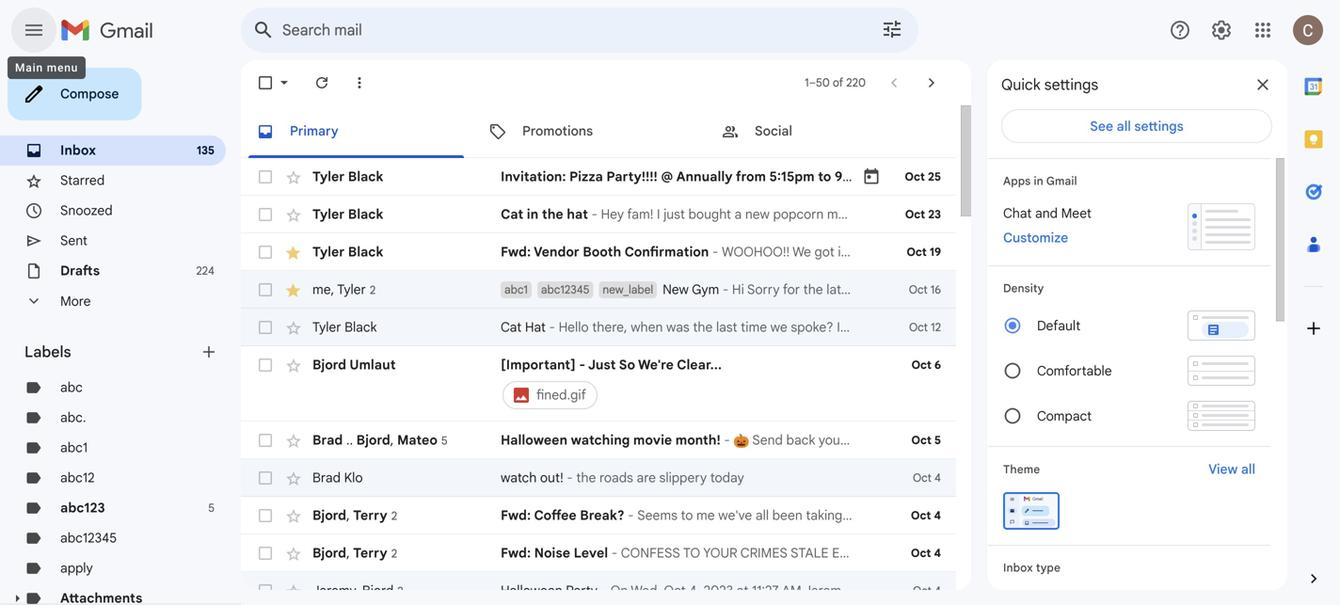 Task type: vqa. For each thing, say whether or not it's contained in the screenshot.
the terry
yes



Task type: locate. For each thing, give the bounding box(es) containing it.
,
[[331, 281, 334, 298], [391, 432, 394, 448], [347, 507, 350, 524], [347, 545, 350, 561], [356, 583, 359, 599]]

gmail
[[1047, 174, 1078, 188]]

3 row from the top
[[241, 234, 957, 271]]

advanced search options image
[[874, 10, 911, 48]]

row up the level
[[241, 497, 957, 535]]

density
[[1004, 282, 1045, 296]]

cell containing [important] - just so we're clear...
[[501, 356, 862, 412]]

in for gmail
[[1034, 174, 1044, 188]]

abc12345 link
[[60, 530, 117, 547]]

bjord , terry 2 up jeremy , bjord 2
[[313, 545, 397, 561]]

booth
[[583, 244, 622, 260]]

16
[[931, 283, 942, 297]]

terry
[[353, 507, 388, 524], [353, 545, 388, 561]]

8 row from the top
[[241, 459, 957, 497]]

abc123
[[60, 500, 105, 516]]

are
[[637, 470, 656, 486]]

1 halloween from the top
[[501, 432, 568, 449]]

terry for fwd: noise level
[[353, 545, 388, 561]]

inbox for inbox
[[60, 142, 96, 159]]

1 bjord , terry 2 from the top
[[313, 507, 397, 524]]

primary tab
[[241, 105, 472, 158]]

0 vertical spatial abc12345
[[541, 283, 590, 297]]

tyler for fwd: vendor booth confirmation -
[[313, 244, 345, 260]]

confirmation
[[625, 244, 709, 260]]

[important] - just so we're clear...
[[501, 357, 722, 373]]

black for cat hat -
[[345, 319, 377, 336]]

bjord right "jeremy" at left bottom
[[362, 583, 394, 599]]

cell
[[501, 356, 862, 412]]

in inside row
[[527, 206, 539, 223]]

1 terry from the top
[[353, 507, 388, 524]]

1 vertical spatial in
[[527, 206, 539, 223]]

2 cat from the top
[[501, 319, 522, 336]]

row up just
[[241, 309, 957, 347]]

bjord , terry 2 down "klo"
[[313, 507, 397, 524]]

7 row from the top
[[241, 422, 957, 459]]

1 vertical spatial bjord , terry 2
[[313, 545, 397, 561]]

1 vertical spatial halloween
[[501, 583, 563, 599]]

1 horizontal spatial abc1
[[505, 283, 528, 297]]

1 brad from the top
[[313, 432, 343, 448]]

black
[[348, 169, 384, 185], [348, 206, 384, 223], [348, 244, 384, 260], [345, 319, 377, 336]]

1 horizontal spatial all
[[1242, 461, 1256, 478]]

all
[[1117, 118, 1132, 134], [1242, 461, 1256, 478]]

inbox inside labels "navigation"
[[60, 142, 96, 159]]

tab list containing primary
[[241, 105, 957, 158]]

search mail image
[[247, 13, 281, 47]]

row
[[241, 158, 1200, 196], [241, 196, 957, 234], [241, 234, 957, 271], [241, 271, 957, 309], [241, 309, 957, 347], [241, 347, 957, 422], [241, 422, 957, 459], [241, 459, 957, 497], [241, 497, 957, 535], [241, 535, 957, 572], [241, 572, 957, 605]]

invitation:
[[501, 169, 566, 185]]

more image
[[350, 73, 369, 92]]

view
[[1209, 461, 1238, 478]]

abc link
[[60, 379, 83, 396]]

menu
[[47, 61, 78, 74]]

2 bjord , terry 2 from the top
[[313, 545, 397, 561]]

row down break?
[[241, 535, 957, 572]]

tab list
[[1288, 60, 1341, 538], [241, 105, 957, 158]]

1 vertical spatial settings
[[1135, 118, 1184, 134]]

30
[[959, 169, 976, 185]]

0 horizontal spatial inbox
[[60, 142, 96, 159]]

fwd:
[[501, 244, 531, 260], [501, 508, 531, 524], [501, 545, 531, 562]]

cat
[[501, 206, 524, 223], [501, 319, 522, 336]]

2 for fwd: noise level -
[[391, 547, 397, 561]]

the
[[542, 206, 564, 223], [577, 470, 596, 486]]

primary
[[290, 123, 339, 139]]

1 horizontal spatial the
[[577, 470, 596, 486]]

4 tyler black from the top
[[313, 319, 377, 336]]

0 vertical spatial brad
[[313, 432, 343, 448]]

4 row from the top
[[241, 271, 957, 309]]

brad left "klo"
[[313, 470, 341, 486]]

bjord , terry 2 for fwd: noise level
[[313, 545, 397, 561]]

fwd: left vendor
[[501, 244, 531, 260]]

, for halloween party -
[[356, 583, 359, 599]]

brad .. bjord , mateo 5
[[313, 432, 448, 448]]

1 horizontal spatial settings
[[1135, 118, 1184, 134]]

row containing brad
[[241, 422, 957, 459]]

fwd: left noise
[[501, 545, 531, 562]]

0 vertical spatial inbox
[[60, 142, 96, 159]]

starred link
[[60, 172, 105, 189]]

quick settings element
[[1002, 75, 1099, 109]]

0 vertical spatial abc1
[[505, 283, 528, 297]]

1 cat from the top
[[501, 206, 524, 223]]

fwd: for fwd: vendor booth confirmation -
[[501, 244, 531, 260]]

break?
[[580, 508, 625, 524]]

[important]
[[501, 357, 576, 373]]

bjord , terry 2
[[313, 507, 397, 524], [313, 545, 397, 561]]

brad for brad .. bjord , mateo 5
[[313, 432, 343, 448]]

1 vertical spatial inbox
[[1004, 561, 1034, 575]]

of
[[833, 76, 844, 90]]

new
[[663, 282, 689, 298]]

see all settings button
[[1002, 109, 1273, 143]]

0 horizontal spatial abc1
[[60, 440, 88, 456]]

0 vertical spatial settings
[[1045, 75, 1099, 94]]

1 vertical spatial abc1
[[60, 440, 88, 456]]

black for fwd: vendor booth confirmation -
[[348, 244, 384, 260]]

settings
[[1045, 75, 1099, 94], [1135, 118, 1184, 134]]

row up roads
[[241, 422, 957, 459]]

terry up jeremy , bjord 2
[[353, 545, 388, 561]]

2 down brad .. bjord , mateo 5
[[391, 509, 397, 523]]

4
[[935, 471, 942, 485], [934, 509, 942, 523], [934, 547, 942, 561], [935, 584, 942, 598]]

2 brad from the top
[[313, 470, 341, 486]]

50
[[816, 76, 830, 90]]

hat
[[567, 206, 588, 223]]

the left roads
[[577, 470, 596, 486]]

halloween down noise
[[501, 583, 563, 599]]

1 row from the top
[[241, 158, 1200, 196]]

all for view
[[1242, 461, 1256, 478]]

0 vertical spatial terry
[[353, 507, 388, 524]]

1 horizontal spatial inbox
[[1004, 561, 1034, 575]]

2 terry from the top
[[353, 545, 388, 561]]

cell inside row
[[501, 356, 862, 412]]

movie
[[634, 432, 672, 449]]

1 horizontal spatial 5
[[442, 434, 448, 448]]

inbox left type
[[1004, 561, 1034, 575]]

cat for cat in the hat -
[[501, 206, 524, 223]]

compose
[[60, 86, 119, 102]]

None checkbox
[[256, 243, 275, 262], [256, 318, 275, 337], [256, 356, 275, 375], [256, 507, 275, 525], [256, 243, 275, 262], [256, 318, 275, 337], [256, 356, 275, 375], [256, 507, 275, 525]]

oct 12
[[910, 321, 942, 335]]

vendor
[[534, 244, 580, 260]]

just
[[588, 357, 616, 373]]

see all settings
[[1091, 118, 1184, 134]]

theme
[[1004, 463, 1041, 477]]

5 inside labels "navigation"
[[208, 501, 215, 516]]

tyler for cat hat -
[[313, 319, 341, 336]]

0 vertical spatial the
[[542, 206, 564, 223]]

0 horizontal spatial all
[[1117, 118, 1132, 134]]

-
[[592, 206, 598, 223], [713, 244, 719, 260], [723, 282, 729, 298], [549, 319, 556, 336], [579, 357, 586, 373], [721, 432, 734, 449], [567, 470, 573, 486], [628, 508, 634, 524], [612, 545, 618, 562], [601, 583, 607, 599]]

3 tyler black from the top
[[313, 244, 384, 260]]

main content
[[241, 105, 1200, 605]]

[important] - just so we're clear... link
[[501, 356, 853, 375]]

2 tyler black from the top
[[313, 206, 384, 223]]

2 vertical spatial fwd:
[[501, 545, 531, 562]]

11 row from the top
[[241, 572, 957, 605]]

1 vertical spatial the
[[577, 470, 596, 486]]

row down hat
[[241, 234, 957, 271]]

roads
[[600, 470, 634, 486]]

0 vertical spatial cat
[[501, 206, 524, 223]]

5 row from the top
[[241, 309, 957, 347]]

abc12345
[[541, 283, 590, 297], [60, 530, 117, 547]]

inbox type
[[1004, 561, 1061, 575]]

row up break?
[[241, 459, 957, 497]]

, for fwd: noise level -
[[347, 545, 350, 561]]

2 fwd: from the top
[[501, 508, 531, 524]]

customize button
[[992, 227, 1080, 250]]

2 inside jeremy , bjord 2
[[398, 584, 404, 599]]

1 vertical spatial abc12345
[[60, 530, 117, 547]]

oct for 3rd row from the bottom
[[911, 509, 932, 523]]

0 vertical spatial halloween
[[501, 432, 568, 449]]

settings image
[[1211, 19, 1233, 41]]

all right see
[[1117, 118, 1132, 134]]

0 vertical spatial all
[[1117, 118, 1132, 134]]

month!
[[676, 432, 721, 449]]

to
[[818, 169, 832, 185]]

1 fwd: from the top
[[501, 244, 531, 260]]

fwd: down watch
[[501, 508, 531, 524]]

inbox up starred link
[[60, 142, 96, 159]]

0 vertical spatial in
[[1034, 174, 1044, 188]]

theme element
[[1004, 460, 1041, 479]]

row down booth at the top of the page
[[241, 271, 957, 309]]

1 vertical spatial terry
[[353, 545, 388, 561]]

bjord down brad klo
[[313, 507, 347, 524]]

settings right see
[[1135, 118, 1184, 134]]

bjord , terry 2 for fwd: coffee break?
[[313, 507, 397, 524]]

abc12345 down abc123
[[60, 530, 117, 547]]

4 for fwd: coffee break? -
[[934, 509, 942, 523]]

invitation: pizza party!!!! @ annually from 5:15pm to 9:15pm on october 30 (cdt) (streetchris182@gmail.com) link
[[501, 168, 1200, 186]]

all right view
[[1242, 461, 1256, 478]]

2 for halloween party -
[[398, 584, 404, 599]]

None search field
[[241, 8, 919, 53]]

the left hat
[[542, 206, 564, 223]]

0 vertical spatial fwd:
[[501, 244, 531, 260]]

main content containing primary
[[241, 105, 1200, 605]]

abc1 down abc. link
[[60, 440, 88, 456]]

0 vertical spatial bjord , terry 2
[[313, 507, 397, 524]]

0 horizontal spatial in
[[527, 206, 539, 223]]

brad for brad klo
[[313, 470, 341, 486]]

1 vertical spatial brad
[[313, 470, 341, 486]]

oct 4 for fwd: noise level -
[[911, 547, 942, 561]]

halloween watching movie month!
[[501, 432, 721, 449]]

1 vertical spatial cat
[[501, 319, 522, 336]]

in down invitation:
[[527, 206, 539, 223]]

@
[[661, 169, 674, 185]]

quick settings
[[1002, 75, 1099, 94]]

0 horizontal spatial 5
[[208, 501, 215, 516]]

halloween party -
[[501, 583, 611, 599]]

cat left hat
[[501, 319, 522, 336]]

settings right quick
[[1045, 75, 1099, 94]]

in right apps
[[1034, 174, 1044, 188]]

1
[[805, 76, 809, 90]]

1 horizontal spatial in
[[1034, 174, 1044, 188]]

0 horizontal spatial settings
[[1045, 75, 1099, 94]]

0 horizontal spatial abc12345
[[60, 530, 117, 547]]

row up booth at the top of the page
[[241, 196, 957, 234]]

1 vertical spatial all
[[1242, 461, 1256, 478]]

1 horizontal spatial abc12345
[[541, 283, 590, 297]]

halloween up watch
[[501, 432, 568, 449]]

inbox for inbox type
[[1004, 561, 1034, 575]]

oct 4 for watch out! - the roads are slippery today
[[913, 471, 942, 485]]

2 right me
[[370, 283, 376, 297]]

terry for fwd: coffee break?
[[353, 507, 388, 524]]

labels navigation
[[0, 60, 241, 605]]

5 inside brad .. bjord , mateo 5
[[442, 434, 448, 448]]

abc12345 down vendor
[[541, 283, 590, 297]]

halloween
[[501, 432, 568, 449], [501, 583, 563, 599]]

cat for cat hat -
[[501, 319, 522, 336]]

2 right "jeremy" at left bottom
[[398, 584, 404, 599]]

6 row from the top
[[241, 347, 957, 422]]

abc12345 inside labels "navigation"
[[60, 530, 117, 547]]

invitation: pizza party!!!! @ annually from 5:15pm to 9:15pm on october 30 (cdt) (streetchris182@gmail.com)
[[501, 169, 1200, 185]]

0 horizontal spatial the
[[542, 206, 564, 223]]

3 fwd: from the top
[[501, 545, 531, 562]]

1 vertical spatial fwd:
[[501, 508, 531, 524]]

halloween for halloween party -
[[501, 583, 563, 599]]

social tab
[[706, 105, 940, 158]]

see
[[1091, 118, 1114, 134]]

row down social
[[241, 158, 1200, 196]]

brad left ..
[[313, 432, 343, 448]]

clear...
[[677, 357, 722, 373]]

terry down "klo"
[[353, 507, 388, 524]]

cat down invitation:
[[501, 206, 524, 223]]

row down the level
[[241, 572, 957, 605]]

abc1 up cat hat -
[[505, 283, 528, 297]]

2 halloween from the top
[[501, 583, 563, 599]]

10 row from the top
[[241, 535, 957, 572]]

2 up jeremy , bjord 2
[[391, 547, 397, 561]]

224
[[196, 264, 215, 278]]

quick
[[1002, 75, 1041, 94]]

, for fwd: coffee break? -
[[347, 507, 350, 524]]

abc12
[[60, 470, 95, 486]]

0 horizontal spatial tab list
[[241, 105, 957, 158]]

oct for row containing brad
[[912, 434, 932, 448]]

promotions tab
[[474, 105, 705, 158]]

None checkbox
[[256, 73, 275, 92], [256, 168, 275, 186], [256, 205, 275, 224], [256, 281, 275, 299], [256, 431, 275, 450], [256, 469, 275, 488], [256, 544, 275, 563], [256, 582, 275, 601], [256, 73, 275, 92], [256, 168, 275, 186], [256, 205, 275, 224], [256, 281, 275, 299], [256, 431, 275, 450], [256, 469, 275, 488], [256, 544, 275, 563], [256, 582, 275, 601]]

me , tyler 2
[[313, 281, 376, 298]]

oct
[[905, 170, 925, 184], [906, 208, 926, 222], [907, 245, 927, 259], [909, 283, 928, 297], [910, 321, 928, 335], [912, 358, 932, 372], [912, 434, 932, 448], [913, 471, 932, 485], [911, 509, 932, 523], [911, 547, 932, 561], [913, 584, 932, 598]]

row up watching
[[241, 347, 957, 422]]

Search mail text field
[[282, 21, 829, 40]]



Task type: describe. For each thing, give the bounding box(es) containing it.
watch
[[501, 470, 537, 486]]

october
[[903, 169, 956, 185]]

tyler for cat in the hat -
[[313, 206, 345, 223]]

apps in gmail
[[1004, 174, 1078, 188]]

🎃 image
[[734, 434, 750, 449]]

tyler black for cat in the hat
[[313, 206, 384, 223]]

calendar event image
[[862, 168, 881, 186]]

oct 19
[[907, 245, 942, 259]]

oct 4 for fwd: coffee break? -
[[911, 509, 942, 523]]

noise
[[534, 545, 571, 562]]

halloween for halloween watching movie month!
[[501, 432, 568, 449]]

so
[[619, 357, 636, 373]]

snoozed
[[60, 202, 113, 219]]

bjord left umlaut at the left bottom of the page
[[313, 357, 347, 373]]

2 row from the top
[[241, 196, 957, 234]]

tab list inside main content
[[241, 105, 957, 158]]

oct 16
[[909, 283, 942, 297]]

default
[[1038, 318, 1081, 334]]

drafts link
[[60, 263, 100, 279]]

oct for 10th row from the bottom
[[906, 208, 926, 222]]

umlaut
[[350, 357, 396, 373]]

main menu image
[[23, 19, 45, 41]]

coffee
[[534, 508, 577, 524]]

tyler black for cat hat
[[313, 319, 377, 336]]

6
[[935, 358, 942, 372]]

support image
[[1169, 19, 1192, 41]]

view all button
[[1198, 459, 1267, 481]]

slippery
[[660, 470, 707, 486]]

fwd: coffee break? -
[[501, 508, 638, 524]]

labels
[[24, 343, 71, 362]]

jeremy
[[313, 583, 356, 599]]

2 horizontal spatial 5
[[935, 434, 942, 448]]

oct for 2nd row from the bottom
[[911, 547, 932, 561]]

fwd: vendor booth confirmation -
[[501, 244, 722, 260]]

..
[[346, 432, 353, 448]]

older image
[[923, 73, 942, 92]]

oct 5
[[912, 434, 942, 448]]

row containing me
[[241, 271, 957, 309]]

oct for row containing me
[[909, 283, 928, 297]]

1 tyler black from the top
[[313, 169, 384, 185]]

inbox type element
[[1004, 561, 1256, 575]]

starred
[[60, 172, 105, 189]]

comfortable
[[1038, 363, 1113, 379]]

row containing brad klo
[[241, 459, 957, 497]]

new gym -
[[663, 282, 732, 298]]

we're
[[638, 357, 674, 373]]

9 row from the top
[[241, 497, 957, 535]]

4 for watch out! - the roads are slippery today
[[935, 471, 942, 485]]

19
[[930, 245, 942, 259]]

12
[[931, 321, 942, 335]]

9:15pm
[[835, 169, 880, 185]]

apps
[[1004, 174, 1031, 188]]

inbox link
[[60, 142, 96, 159]]

220
[[847, 76, 866, 90]]

bjord umlaut
[[313, 357, 396, 373]]

(cdt)
[[979, 169, 1017, 185]]

abc123 link
[[60, 500, 105, 516]]

4 for fwd: noise level -
[[934, 547, 942, 561]]

jeremy , bjord 2
[[313, 583, 404, 599]]

on
[[884, 169, 900, 185]]

view all
[[1209, 461, 1256, 478]]

sent link
[[60, 233, 87, 249]]

annually
[[677, 169, 733, 185]]

oct 6
[[912, 358, 942, 372]]

snoozed link
[[60, 202, 113, 219]]

cat hat -
[[501, 319, 559, 336]]

type
[[1037, 561, 1061, 575]]

row containing jeremy
[[241, 572, 957, 605]]

2 inside me , tyler 2
[[370, 283, 376, 297]]

and
[[1036, 205, 1058, 222]]

25
[[928, 170, 942, 184]]

main menu
[[15, 61, 78, 74]]

abc12 link
[[60, 470, 95, 486]]

oct for fifth row from the top of the main content containing primary
[[910, 321, 928, 335]]

bjord up "jeremy" at left bottom
[[313, 545, 347, 561]]

oct for row containing bjord umlaut
[[912, 358, 932, 372]]

labels heading
[[24, 343, 200, 362]]

2 for fwd: coffee break? -
[[391, 509, 397, 523]]

fwd: for fwd: noise level -
[[501, 545, 531, 562]]

party!!!!
[[607, 169, 658, 185]]

new_label
[[603, 283, 654, 297]]

me
[[313, 281, 331, 298]]

sent
[[60, 233, 87, 249]]

black for cat in the hat -
[[348, 206, 384, 223]]

drafts
[[60, 263, 100, 279]]

from
[[736, 169, 766, 185]]

customize
[[1004, 230, 1069, 246]]

promotions
[[523, 123, 593, 139]]

more
[[60, 293, 91, 310]]

settings inside button
[[1135, 118, 1184, 134]]

tyler black for fwd: vendor booth confirmation
[[313, 244, 384, 260]]

23
[[929, 208, 942, 222]]

meet
[[1062, 205, 1092, 222]]

oct for row containing brad klo
[[913, 471, 932, 485]]

gmail image
[[60, 11, 163, 49]]

1 horizontal spatial tab list
[[1288, 60, 1341, 538]]

abc
[[60, 379, 83, 396]]

all for see
[[1117, 118, 1132, 134]]

compact
[[1038, 408, 1092, 424]]

brad klo
[[313, 470, 363, 486]]

watching
[[571, 432, 630, 449]]

apply
[[60, 560, 93, 577]]

abc12345 inside row
[[541, 283, 590, 297]]

row containing bjord umlaut
[[241, 347, 957, 422]]

fwd: for fwd: coffee break? -
[[501, 508, 531, 524]]

today
[[711, 470, 745, 486]]

display density element
[[1004, 282, 1256, 296]]

out!
[[540, 470, 564, 486]]

abc1 link
[[60, 440, 88, 456]]

5:15pm
[[770, 169, 815, 185]]

abc1 inside row
[[505, 283, 528, 297]]

(streetchris182@gmail.com)
[[1020, 169, 1200, 185]]

klo
[[344, 470, 363, 486]]

refresh image
[[313, 73, 331, 92]]

bjord right ..
[[357, 432, 391, 448]]

chat
[[1004, 205, 1032, 222]]

party
[[566, 583, 598, 599]]

oct for 3rd row from the top
[[907, 245, 927, 259]]

oct 25
[[905, 170, 942, 184]]

level
[[574, 545, 608, 562]]

pizza
[[570, 169, 603, 185]]

more button
[[0, 286, 226, 316]]

gym
[[692, 282, 720, 298]]

chat and meet customize
[[1004, 205, 1092, 246]]

abc1 inside labels "navigation"
[[60, 440, 88, 456]]

in for the
[[527, 206, 539, 223]]



